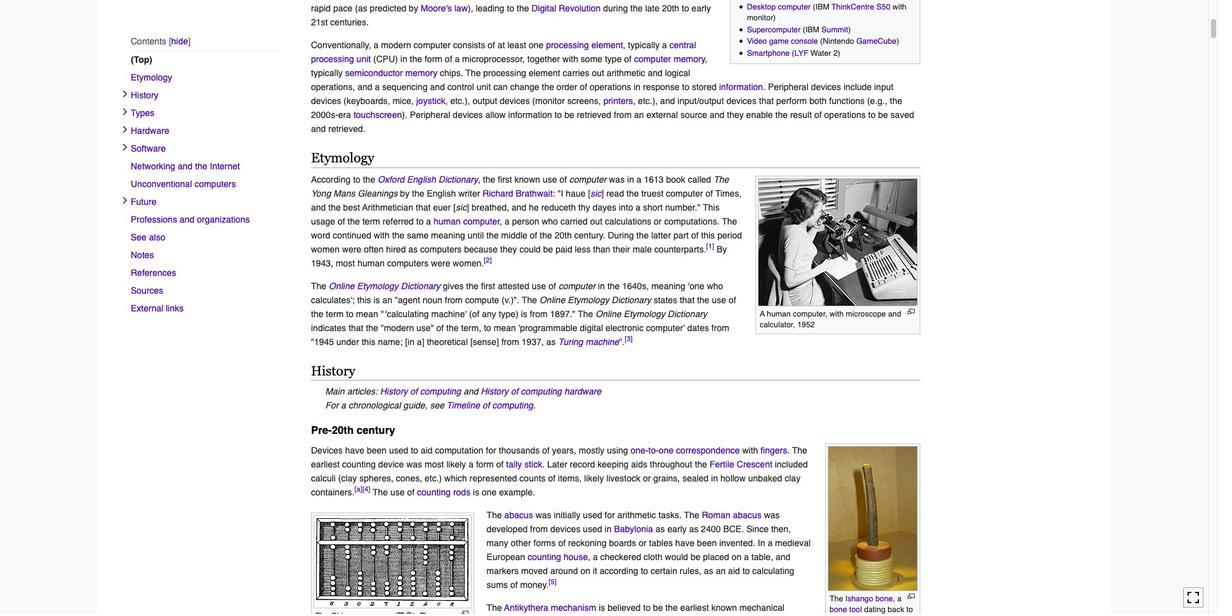Task type: describe. For each thing, give the bounding box(es) containing it.
meaning inside in the 1640s, meaning 'one who calculates'; this is an "agent noun from compute (v.)". the
[[652, 281, 686, 291]]

in inside in the 1640s, meaning 'one who calculates'; this is an "agent noun from compute (v.)". the
[[598, 281, 605, 291]]

in down modern
[[401, 54, 408, 64]]

a up the chips.
[[455, 54, 460, 64]]

the left ishango
[[830, 594, 844, 604]]

consists
[[453, 40, 486, 50]]

keeping
[[598, 460, 629, 470]]

calculi
[[311, 474, 336, 484]]

printers
[[604, 96, 633, 106]]

from right the dates
[[712, 323, 730, 333]]

),
[[468, 3, 474, 13]]

into
[[619, 202, 634, 212]]

computing left hardware
[[521, 387, 562, 397]]

the inside the yong mans gleanings
[[714, 174, 729, 185]]

indicates
[[311, 323, 346, 333]]

with inside with monitor)
[[893, 2, 907, 11]]

were inside by 1943, most human computers were women.
[[431, 258, 451, 268]]

hardware
[[565, 387, 602, 397]]

computer up until
[[463, 216, 500, 226]]

desktop
[[747, 2, 776, 11]]

and up joystick
[[430, 82, 445, 92]]

the up gleanings at the top of page
[[363, 174, 375, 185]]

processing inside central processing unit
[[311, 54, 354, 64]]

pre-20th century
[[311, 424, 395, 437]]

1 vertical spatial first
[[481, 281, 496, 291]]

a
[[760, 309, 765, 319]]

1 vertical spatial english
[[427, 188, 456, 198]]

joystick link
[[416, 96, 446, 106]]

used for abacus
[[583, 511, 603, 521]]

arithmetic for tasks.
[[618, 511, 656, 521]]

and inside "link"
[[180, 215, 195, 225]]

, down control
[[446, 96, 448, 106]]

noun
[[423, 295, 443, 305]]

be down screens,
[[565, 110, 575, 120]]

1 vertical spatial on
[[581, 566, 591, 577]]

dictionary up writer
[[439, 174, 478, 185]]

references link
[[131, 264, 279, 282]]

1640s,
[[623, 281, 649, 291]]

could
[[520, 244, 541, 254]]

x small image for history
[[121, 90, 129, 98]]

the up developed
[[487, 511, 502, 521]]

computers inside , a person who carried out calculations or computations. the word continued with the same meaning until the middle of the 20th century. during the latter part of this period women were often hired as computers because they could be paid less than their male counterparts.
[[420, 244, 462, 254]]

sources link
[[131, 282, 279, 300]]

, typically
[[311, 54, 708, 78]]

1 horizontal spatial online
[[540, 295, 566, 305]]

processing inside "chips. the processing element carries out arithmetic and logical operations, and a sequencing and control unit can change the order of operations in response to stored information"
[[484, 68, 527, 78]]

, a person who carried out calculations or computations. the word continued with the same meaning until the middle of the 20th century. during the latter part of this period women were often hired as computers because they could be paid less than their male counterparts.
[[311, 216, 743, 254]]

the inside " 'calculating machine' (of any type) is from 1897."  the online etymology dictionary indicates that the "modern use" of the term, to mean 'programmable digital electronic computer' dates from "1945 under this name; [in a] theoretical [sense] from 1937, as
[[578, 309, 593, 319]]

(cpu) in the form of a microprocessor, together with some type of computer memory
[[371, 54, 706, 64]]

to up 'mans'
[[353, 174, 361, 185]]

from inside in the 1640s, meaning 'one who calculates'; this is an "agent noun from compute (v.)". the
[[445, 295, 463, 305]]

computer up the chips.
[[414, 40, 451, 50]]

writer
[[459, 188, 480, 198]]

1 horizontal spatial typically
[[628, 40, 660, 50]]

human inside a human computer, with microscope and calculator, 1952
[[767, 309, 791, 319]]

use"
[[417, 323, 434, 333]]

a inside . the earliest counting device was most likely a form of
[[469, 460, 474, 470]]

(
[[792, 48, 795, 58]]

2 horizontal spatial counting
[[528, 553, 562, 563]]

[2] link
[[484, 256, 492, 265]]

thy
[[579, 202, 591, 212]]

computer up the sic link
[[570, 174, 607, 185]]

from up 'programmable at left bottom
[[530, 309, 548, 319]]

is left believed
[[599, 603, 606, 613]]

the down referred
[[392, 230, 405, 240]]

computers inside by 1943, most human computers were women.
[[387, 258, 429, 268]]

0 horizontal spatial 20th
[[332, 424, 354, 437]]

1 horizontal spatial on
[[732, 553, 742, 563]]

information inside '). peripheral devices allow information to be retrieved from an external source and they enable the result of operations to be saved and retrieved.'
[[508, 110, 552, 120]]

as up tables
[[656, 525, 665, 535]]

this
[[703, 202, 720, 212]]

dictionary inside " 'calculating machine' (of any type) is from 1897."  the online etymology dictionary indicates that the "modern use" of the term, to mean 'programmable digital electronic computer' dates from "1945 under this name; [in a] theoretical [sense] from 1937, as
[[668, 309, 708, 319]]

he
[[529, 202, 539, 212]]

the left best
[[329, 202, 341, 212]]

around
[[551, 566, 578, 577]]

computer inside ] read the truest computer of times, and the best arithmetician that euer  [
[[666, 188, 704, 198]]

saved
[[891, 110, 915, 120]]

european
[[487, 553, 525, 563]]

0 vertical spatial human
[[434, 216, 461, 226]]

0 vertical spatial computers
[[195, 179, 236, 189]]

a left 1613
[[637, 174, 642, 185]]

of inside states that the use of the term to mean
[[729, 295, 737, 305]]

and down the input/output
[[710, 110, 725, 120]]

1 vertical spatial earliest
[[681, 603, 709, 613]]

by 1943, most human computers were women.
[[311, 244, 727, 268]]

sealed
[[683, 474, 709, 484]]

of inside included calculi (clay spheres, cones, etc.) which represented counts of items, likely livestock or grains, sealed in hollow unbaked clay containers.
[[548, 474, 556, 484]]

that inside , etc.), and input/output devices that perform both functions (e.g., the 2000s-era
[[759, 96, 774, 106]]

history up chronological
[[380, 387, 408, 397]]

out for carried
[[590, 216, 603, 226]]

use up :
[[543, 174, 557, 185]]

0 horizontal spatial )
[[849, 25, 851, 34]]

throughout
[[650, 460, 693, 470]]

from left 1937,
[[502, 337, 520, 347]]

and up (keyboards,
[[358, 82, 373, 92]]

(ibm inside supercomputer (ibm summit ) video game console (nintendo gamecube ) smartphone ( lyf water 2)
[[803, 25, 820, 34]]

a]
[[417, 337, 425, 347]]

the up richard on the left of page
[[483, 174, 496, 185]]

] breathed, and he reduceth thy dayes into a short number." this usage of the term referred to a
[[311, 202, 720, 226]]

known for earliest
[[712, 603, 738, 613]]

money.
[[520, 580, 549, 591]]

0 vertical spatial memory
[[674, 54, 706, 64]]

1 abacus from the left
[[505, 511, 533, 521]]

the down sums
[[487, 603, 502, 613]]

" 'calculating machine' (of any type) is from 1897."  the online etymology dictionary indicates that the "modern use" of the term, to mean 'programmable digital electronic computer' dates from "1945 under this name; [in a] theoretical [sense] from 1937, as
[[311, 309, 730, 347]]

devices up 'both'
[[811, 82, 842, 92]]

order
[[557, 82, 578, 92]]

have inside as early as 2400 bce. since then, many other forms of reckoning boards or tables have been invented. in a medieval european
[[676, 539, 695, 549]]

online etymology dictionary
[[540, 295, 652, 305]]

turing machine link
[[559, 337, 620, 347]]

. left later at the bottom left of the page
[[543, 460, 545, 470]]

many
[[487, 539, 509, 549]]

gleanings
[[358, 188, 398, 198]]

the up into
[[627, 188, 639, 198]]

chronological
[[349, 401, 401, 411]]

in left 1613
[[628, 174, 634, 185]]

[sense]
[[471, 337, 499, 347]]

1 horizontal spatial sic
[[591, 188, 602, 198]]

counting inside . the earliest counting device was most likely a form of
[[342, 460, 376, 470]]

professions
[[131, 215, 177, 225]]

use right attested
[[532, 281, 546, 291]]

unit inside "chips. the processing element carries out arithmetic and logical operations, and a sequencing and control unit can change the order of operations in response to stored information"
[[477, 82, 491, 92]]

leading
[[476, 3, 505, 13]]

and up unconventional computers
[[178, 162, 193, 172]]

a right into
[[636, 202, 641, 212]]

checkered
[[601, 553, 642, 563]]

one for processing
[[529, 40, 544, 50]]

be inside , a person who carried out calculations or computations. the word continued with the same meaning until the middle of the 20th century. during the latter part of this period women were often hired as computers because they could be paid less than their male counterparts.
[[544, 244, 553, 254]]

gives
[[443, 281, 464, 291]]

to up cones,
[[411, 446, 418, 456]]

they inside '). peripheral devices allow information to be retrieved from an external source and they enable the result of operations to be saved and retrieved.'
[[727, 110, 744, 120]]

term,
[[461, 323, 482, 333]]

). peripheral devices allow information to be retrieved from an external source and they enable the result of operations to be saved and retrieved.
[[311, 110, 915, 134]]

processing element link
[[546, 40, 623, 50]]

use inside states that the use of the term to mean
[[712, 295, 727, 305]]

of inside , a checkered cloth would be placed on a table, and markers moved around on it according to certain rules, as an aid to calculating sums of money.
[[511, 580, 518, 591]]

this inside " 'calculating machine' (of any type) is from 1897."  the online etymology dictionary indicates that the "modern use" of the term, to mean 'programmable digital electronic computer' dates from "1945 under this name; [in a] theoretical [sense] from 1937, as
[[362, 337, 376, 347]]

the left "digital"
[[517, 3, 529, 13]]

yong
[[311, 188, 331, 198]]

the inside "chips. the processing element carries out arithmetic and logical operations, and a sequencing and control unit can change the order of operations in response to stored information"
[[466, 68, 481, 78]]

conventionally,
[[311, 40, 371, 50]]

to down "(e.g.,"
[[869, 110, 876, 120]]

etymology up digital
[[568, 295, 610, 305]]

in inside "chips. the processing element carries out arithmetic and logical operations, and a sequencing and control unit can change the order of operations in response to stored information"
[[634, 82, 641, 92]]

devices down change on the left
[[500, 96, 530, 106]]

who inside in the 1640s, meaning 'one who calculates'; this is an "agent noun from compute (v.)". the
[[707, 281, 724, 291]]

history up the main
[[311, 364, 356, 379]]

is inside in the 1640s, meaning 'one who calculates'; this is an "agent noun from compute (v.)". the
[[374, 295, 380, 305]]

1 vertical spatial for
[[605, 511, 615, 521]]

and inside the main articles: history of computing and history of computing hardware for a chronological guide, see timeline of computing .
[[464, 387, 479, 397]]

as inside , a checkered cloth would be placed on a table, and markers moved around on it according to certain rules, as an aid to calculating sums of money.
[[704, 566, 714, 577]]

mice,
[[393, 96, 414, 106]]

] for read
[[602, 188, 604, 198]]

be right believed
[[653, 603, 663, 613]]

was inside "was developed from devices used in"
[[764, 511, 780, 521]]

example.
[[499, 488, 535, 498]]

references
[[131, 268, 176, 278]]

clay
[[785, 474, 801, 484]]

to right leading
[[507, 3, 515, 13]]

this inside in the 1640s, meaning 'one who calculates'; this is an "agent noun from compute (v.)". the
[[357, 295, 371, 305]]

, up writer
[[478, 174, 481, 185]]

a up (cpu)
[[374, 40, 379, 50]]

, right ishango
[[893, 594, 896, 604]]

devices inside '). peripheral devices allow information to be retrieved from an external source and they enable the result of operations to be saved and retrieved.'
[[453, 110, 483, 120]]

human inside by 1943, most human computers were women.
[[358, 258, 385, 268]]

devices have been used to aid computation for thousands of years, mostly using one-to-one correspondence with fingers
[[311, 446, 788, 456]]

smartphone link
[[747, 48, 790, 58]]

etymology up the "
[[357, 281, 399, 291]]

dictionary up noun on the left top of the page
[[401, 281, 441, 291]]

professions and organizations
[[131, 215, 250, 225]]

1 vertical spatial sic
[[456, 202, 467, 212]]

the up unconventional computers link
[[195, 162, 207, 172]]

according
[[311, 174, 351, 185]]

software link
[[131, 140, 279, 158]]

and up response
[[648, 68, 663, 78]]

antikythera mechanism link
[[504, 603, 597, 613]]

invented.
[[720, 539, 756, 549]]

the up indicates
[[311, 309, 324, 319]]

a up "computer memory" link
[[662, 40, 667, 50]]

to inside " 'calculating machine' (of any type) is from 1897."  the online etymology dictionary indicates that the "modern use" of the term, to mean 'programmable digital electronic computer' dates from "1945 under this name; [in a] theoretical [sense] from 1937, as
[[484, 323, 492, 333]]

meaning inside , a person who carried out calculations or computations. the word continued with the same meaning until the middle of the 20th century. during the latter part of this period women were often hired as computers because they could be paid less than their male counterparts.
[[431, 230, 465, 240]]

and inside a human computer, with microscope and calculator, 1952
[[889, 309, 902, 319]]

devices inside , etc.), and input/output devices that perform both functions (e.g., the 2000s-era
[[727, 96, 757, 106]]

likely inside included calculi (clay spheres, cones, etc.) which represented counts of items, likely livestock or grains, sealed in hollow unbaked clay containers.
[[585, 474, 604, 484]]

etymology down (top)
[[131, 73, 172, 83]]

breathed,
[[472, 202, 509, 212]]

form inside . the earliest counting device was most likely a form of
[[476, 460, 494, 470]]

timeline of computing link
[[447, 401, 534, 411]]

human computer
[[434, 216, 500, 226]]

1 vertical spatial )
[[897, 37, 900, 46]]

etc.), inside , etc.), and input/output devices that perform both functions (e.g., the 2000s-era
[[638, 96, 658, 106]]

information inside "chips. the processing element carries out arithmetic and logical operations, and a sequencing and control unit can change the order of operations in response to stored information"
[[720, 82, 764, 92]]

women.
[[453, 258, 484, 268]]

with up carries
[[563, 54, 579, 64]]

compute
[[465, 295, 499, 305]]

dictionary down 1640s,
[[612, 295, 652, 305]]

was up read
[[609, 174, 625, 185]]

online inside " 'calculating machine' (of any type) is from 1897."  the online etymology dictionary indicates that the "modern use" of the term, to mean 'programmable digital electronic computer' dates from "1945 under this name; [in a] theoretical [sense] from 1937, as
[[596, 309, 622, 319]]

to inside ] breathed, and he reduceth thy dayes into a short number." this usage of the term referred to a
[[416, 216, 424, 226]]

0 horizontal spatial aid
[[421, 446, 433, 456]]

as left 2400
[[690, 525, 699, 535]]

typically inside , typically
[[311, 68, 343, 78]]

desktop computer link
[[747, 2, 811, 11]]

early inside during the late 20th to early 21st centuries.
[[692, 3, 711, 13]]

sequencing
[[382, 82, 428, 92]]

main
[[325, 387, 345, 397]]

computer memory link
[[634, 54, 706, 64]]

conventionally, a modern computer consists of at least one processing element , typically a
[[311, 40, 670, 50]]

to right believed
[[644, 603, 651, 613]]

the down certain on the right of page
[[666, 603, 678, 613]]

and inside , etc.), and input/output devices that perform both functions (e.g., the 2000s-era
[[661, 96, 675, 106]]

the inside in the 1640s, meaning 'one who calculates'; this is an "agent noun from compute (v.)". the
[[608, 281, 620, 291]]

be down "(e.g.,"
[[879, 110, 889, 120]]

the up compute
[[466, 281, 479, 291]]

of inside "chips. the processing element carries out arithmetic and logical operations, and a sequencing and control unit can change the order of operations in response to stored information"
[[580, 82, 588, 92]]

computer up logical
[[634, 54, 672, 64]]

the right until
[[487, 230, 499, 240]]

that inside " 'calculating machine' (of any type) is from 1897."  the online etymology dictionary indicates that the "modern use" of the term, to mean 'programmable digital electronic computer' dates from "1945 under this name; [in a] theoretical [sense] from 1937, as
[[349, 323, 364, 333]]

to left the calculating at the right bottom
[[743, 566, 750, 577]]

source
[[681, 110, 708, 120]]

2 horizontal spatial processing
[[546, 40, 589, 50]]

computing down history of computing hardware "link"
[[493, 401, 534, 411]]

the up male
[[637, 230, 649, 240]]

a right the bone
[[898, 594, 902, 604]]

1 etc.), from the left
[[451, 96, 470, 106]]

1 vertical spatial memory
[[406, 68, 438, 78]]

allow
[[486, 110, 506, 120]]

0 vertical spatial first
[[498, 174, 512, 185]]

x small image for software
[[121, 144, 129, 151]]

tally stick link
[[506, 460, 543, 470]]

types link
[[131, 104, 279, 122]]

the up calculates';
[[311, 281, 327, 291]]

as inside , a person who carried out calculations or computations. the word continued with the same meaning until the middle of the 20th century. during the latter part of this period women were often hired as computers because they could be paid less than their male counterparts.
[[409, 244, 418, 254]]

the inside in the 1640s, meaning 'one who calculates'; this is an "agent noun from compute (v.)". the
[[522, 295, 537, 305]]

a up it
[[593, 553, 598, 563]]

0 vertical spatial [
[[588, 188, 591, 198]]

the abacus was initially used for arithmetic tasks. the roman abacus
[[487, 511, 762, 521]]

the up name; at bottom left
[[366, 323, 378, 333]]

was left initially
[[536, 511, 552, 521]]

out for carries
[[592, 68, 605, 78]]

turing
[[559, 337, 583, 347]]

an for is
[[383, 295, 392, 305]]

devices inside "was developed from devices used in"
[[551, 525, 581, 535]]

2 horizontal spatial one
[[659, 446, 674, 456]]

term inside states that the use of the term to mean
[[326, 309, 344, 319]]

'calculating
[[385, 309, 429, 319]]

same
[[407, 230, 429, 240]]

software
[[131, 144, 166, 154]]

the right tasks. on the right bottom of page
[[684, 511, 700, 521]]

of inside ] breathed, and he reduceth thy dayes into a short number." this usage of the term referred to a
[[338, 216, 345, 226]]

, inside , typically
[[706, 54, 708, 64]]

to down cloth
[[641, 566, 649, 577]]

a inside , a person who carried out calculations or computations. the word continued with the same meaning until the middle of the 20th century. during the latter part of this period women were often hired as computers because they could be paid less than their male counterparts.
[[505, 216, 510, 226]]

of inside as early as 2400 bce. since then, many other forms of reckoning boards or tables have been invented. in a medieval european
[[559, 539, 566, 549]]

early inside as early as 2400 bce. since then, many other forms of reckoning boards or tables have been invented. in a medieval european
[[668, 525, 687, 535]]

to inside "chips. the processing element carries out arithmetic and logical operations, and a sequencing and control unit can change the order of operations in response to stored information"
[[682, 82, 690, 92]]

, inside , etc.), and input/output devices that perform both functions (e.g., the 2000s-era
[[633, 96, 636, 106]]

counting house
[[528, 553, 588, 563]]

a up same
[[426, 216, 431, 226]]

is inside " 'calculating machine' (of any type) is from 1897."  the online etymology dictionary indicates that the "modern use" of the term, to mean 'programmable digital electronic computer' dates from "1945 under this name; [in a] theoretical [sense] from 1937, as
[[521, 309, 528, 319]]

[a]
[[355, 485, 363, 494]]

20th inside during the late 20th to early 21st centuries.
[[662, 3, 680, 13]]

this inside , a person who carried out calculations or computations. the word continued with the same meaning until the middle of the 20th century. during the latter part of this period women were often hired as computers because they could be paid less than their male counterparts.
[[702, 230, 715, 240]]

to down (monitor
[[555, 110, 562, 120]]

reduceth
[[542, 202, 576, 212]]

reckoning
[[568, 539, 607, 549]]

the up sealed
[[695, 460, 708, 470]]

semiconductor memory link
[[345, 68, 438, 78]]

0 vertical spatial element
[[592, 40, 623, 50]]

computer up supercomputer link
[[778, 2, 811, 11]]

(of
[[469, 309, 480, 319]]

the down 'one in the right top of the page
[[697, 295, 710, 305]]

the right by at the top left of the page
[[412, 188, 425, 198]]

summit
[[822, 25, 849, 34]]



Task type: vqa. For each thing, say whether or not it's contained in the screenshot.


Task type: locate. For each thing, give the bounding box(es) containing it.
0 vertical spatial sic
[[591, 188, 602, 198]]

for up represented
[[486, 446, 497, 456]]

richard
[[483, 188, 514, 198]]

the inside "chips. the processing element carries out arithmetic and logical operations, and a sequencing and control unit can change the order of operations in response to stored information"
[[542, 82, 554, 92]]

2 abacus from the left
[[733, 511, 762, 521]]

on
[[732, 553, 742, 563], [581, 566, 591, 577]]

it
[[593, 566, 598, 577]]

, inside , a person who carried out calculations or computations. the word continued with the same meaning until the middle of the 20th century. during the latter part of this period women were often hired as computers because they could be paid less than their male counterparts.
[[500, 216, 503, 226]]

sic up the 'human computer' link
[[456, 202, 467, 212]]

the up period
[[722, 216, 738, 226]]

1 horizontal spatial they
[[727, 110, 744, 120]]

sic up dayes
[[591, 188, 602, 198]]

] for breathed,
[[467, 202, 469, 212]]

0 horizontal spatial early
[[668, 525, 687, 535]]

to right late
[[682, 3, 690, 13]]

earliest inside . the earliest counting device was most likely a form of
[[311, 460, 340, 470]]

the down modern
[[410, 54, 422, 64]]

x small image for hardware
[[121, 126, 129, 134]]

been up device
[[367, 446, 387, 456]]

most right "1943,"
[[336, 258, 355, 268]]

0 horizontal spatial memory
[[406, 68, 438, 78]]

an for from
[[634, 110, 644, 120]]

0 horizontal spatial who
[[542, 216, 558, 226]]

professions and organizations link
[[131, 211, 279, 229]]

1 x small image from the top
[[121, 126, 129, 134]]

mean
[[356, 309, 378, 319], [494, 323, 516, 333]]

2 x small image from the top
[[121, 144, 129, 151]]

1 note from the top
[[311, 385, 921, 399]]

supercomputer link
[[747, 25, 801, 34]]

0 horizontal spatial human
[[358, 258, 385, 268]]

(ibm up console
[[803, 25, 820, 34]]

an inside in the 1640s, meaning 'one who calculates'; this is an "agent noun from compute (v.)". the
[[383, 295, 392, 305]]

note containing for a chronological guide, see
[[311, 399, 921, 413]]

microscope
[[846, 309, 886, 319]]

unit inside central processing unit
[[357, 54, 371, 64]]

2 note from the top
[[311, 399, 921, 413]]

been inside as early as 2400 bce. since then, many other forms of reckoning boards or tables have been invented. in a medieval european
[[697, 539, 717, 549]]

sic link
[[591, 188, 602, 198]]

etc.),
[[451, 96, 470, 106], [638, 96, 658, 106]]

peripheral up the perform
[[768, 82, 809, 92]]

from up forms
[[530, 525, 548, 535]]

1 vertical spatial out
[[590, 216, 603, 226]]

late
[[646, 3, 660, 13]]

the down machine'
[[447, 323, 459, 333]]

0 vertical spatial english
[[407, 174, 436, 185]]

(v.)".
[[502, 295, 520, 305]]

1 vertical spatial early
[[668, 525, 687, 535]]

1 horizontal spatial meaning
[[652, 281, 686, 291]]

central processing unit
[[311, 40, 697, 64]]

etymology up according
[[311, 150, 374, 166]]

unit
[[357, 54, 371, 64], [477, 82, 491, 92]]

1 horizontal spatial most
[[425, 460, 444, 470]]

was inside . the earliest counting device was most likely a form of
[[407, 460, 422, 470]]

] inside ] read the truest computer of times, and the best arithmetician that euer  [
[[602, 188, 604, 198]]

devices down "information" 'link'
[[727, 96, 757, 106]]

a inside the main articles: history of computing and history of computing hardware for a chronological guide, see timeline of computing .
[[341, 401, 346, 411]]

in up the boards
[[605, 525, 612, 535]]

one for example.
[[482, 488, 497, 498]]

0 vertical spatial one
[[529, 40, 544, 50]]

central
[[670, 40, 697, 50]]

the left late
[[631, 3, 643, 13]]

20th up devices
[[332, 424, 354, 437]]

in up online etymology dictionary
[[598, 281, 605, 291]]

(nintendo
[[821, 37, 855, 46]]

the inside [a] [4] the use of counting rods is one example.
[[373, 488, 388, 498]]

fullscreen image
[[1188, 592, 1200, 605]]

computer
[[778, 2, 811, 11], [414, 40, 451, 50], [634, 54, 672, 64], [570, 174, 607, 185], [666, 188, 704, 198], [463, 216, 500, 226], [559, 281, 596, 291]]

1 vertical spatial form
[[476, 460, 494, 470]]

that inside states that the use of the term to mean
[[680, 295, 695, 305]]

note containing main articles:
[[311, 385, 921, 399]]

(top) link
[[131, 51, 288, 69]]

or inside included calculi (clay spheres, cones, etc.) which represented counts of items, likely livestock or grains, sealed in hollow unbaked clay containers.
[[643, 474, 651, 484]]

contents hide
[[131, 36, 188, 47]]

1 vertical spatial online
[[540, 295, 566, 305]]

and inside ] read the truest computer of times, and the best arithmetician that euer  [
[[311, 202, 326, 212]]

with inside , a person who carried out calculations or computations. the word continued with the same meaning until the middle of the 20th century. during the latter part of this period women were often hired as computers because they could be paid less than their male counterparts.
[[374, 230, 390, 240]]

unit up output at left
[[477, 82, 491, 92]]

moore's
[[421, 3, 452, 13]]

computer,
[[793, 309, 828, 319]]

1 horizontal spatial early
[[692, 3, 711, 13]]

(monitor
[[533, 96, 565, 106]]

of inside . the earliest counting device was most likely a form of
[[497, 460, 504, 470]]

1 vertical spatial likely
[[585, 474, 604, 484]]

peripheral inside '). peripheral devices allow information to be retrieved from an external source and they enable the result of operations to be saved and retrieved.'
[[410, 110, 451, 120]]

an inside , a checkered cloth would be placed on a table, and markers moved around on it according to certain rules, as an aid to calculating sums of money.
[[716, 566, 726, 577]]

to down logical
[[682, 82, 690, 92]]

2 horizontal spatial an
[[716, 566, 726, 577]]

most inside by 1943, most human computers were women.
[[336, 258, 355, 268]]

0 vertical spatial been
[[367, 446, 387, 456]]

the up times,
[[714, 174, 729, 185]]

0 vertical spatial typically
[[628, 40, 660, 50]]

an down the 'online etymology dictionary' link
[[383, 295, 392, 305]]

in inside included calculi (clay spheres, cones, etc.) which represented counts of items, likely livestock or grains, sealed in hollow unbaked clay containers.
[[712, 474, 718, 484]]

a human computer. image
[[758, 178, 918, 307]]

also
[[149, 233, 165, 243]]

earliest down rules, in the bottom right of the page
[[681, 603, 709, 613]]

1 vertical spatial mean
[[494, 323, 516, 333]]

and down richard brathwait link
[[512, 202, 527, 212]]

1 horizontal spatial first
[[498, 174, 512, 185]]

etymology
[[131, 73, 172, 83], [311, 150, 374, 166], [357, 281, 399, 291], [568, 295, 610, 305], [624, 309, 666, 319]]

1 vertical spatial element
[[529, 68, 561, 78]]

most inside . the earliest counting device was most likely a form of
[[425, 460, 444, 470]]

1 vertical spatial typically
[[311, 68, 343, 78]]

1 horizontal spatial counting
[[417, 488, 451, 498]]

can
[[494, 82, 508, 92]]

2 vertical spatial or
[[639, 539, 647, 549]]

2 vertical spatial processing
[[484, 68, 527, 78]]

that inside ] read the truest computer of times, and the best arithmetician that euer  [
[[416, 202, 431, 212]]

20th up paid
[[555, 230, 572, 240]]

see
[[131, 233, 147, 243]]

:
[[553, 188, 556, 198]]

mostly
[[579, 446, 605, 456]]

element up the type
[[592, 40, 623, 50]]

smartphone
[[747, 48, 790, 58]]

history inside history 'link'
[[131, 90, 159, 101]]

with monitor)
[[747, 2, 907, 22]]

1 horizontal spatial one
[[529, 40, 544, 50]]

brathwait
[[516, 188, 553, 198]]

screens,
[[568, 96, 601, 106]]

a down semiconductor
[[375, 82, 380, 92]]

the up could
[[540, 230, 552, 240]]

thinkcentre s50 link
[[832, 2, 891, 11]]

0 vertical spatial (ibm
[[813, 2, 830, 11]]

external
[[131, 304, 163, 314]]

on left it
[[581, 566, 591, 577]]

2 etc.), from the left
[[638, 96, 658, 106]]

they inside , a person who carried out calculations or computations. the word continued with the same meaning until the middle of the 20th century. during the latter part of this period women were often hired as computers because they could be paid less than their male counterparts.
[[501, 244, 517, 254]]

operations inside "chips. the processing element carries out arithmetic and logical operations, and a sequencing and control unit can change the order of operations in response to stored information"
[[590, 82, 632, 92]]

the inside '). peripheral devices allow information to be retrieved from an external source and they enable the result of operations to be saved and retrieved.'
[[776, 110, 788, 120]]

online up calculates';
[[329, 281, 355, 291]]

1 vertical spatial term
[[326, 309, 344, 319]]

[ right haue
[[588, 188, 591, 198]]

machine
[[586, 337, 620, 347]]

aid inside , a checkered cloth would be placed on a table, and markers moved around on it according to certain rules, as an aid to calculating sums of money.
[[729, 566, 740, 577]]

1 vertical spatial 20th
[[555, 230, 572, 240]]

0 horizontal spatial term
[[326, 309, 344, 319]]

placed
[[703, 553, 730, 563]]

1 horizontal spatial who
[[707, 281, 724, 291]]

0 vertical spatial on
[[732, 553, 742, 563]]

peripheral for .
[[768, 82, 809, 92]]

. inside . the earliest counting device was most likely a form of
[[788, 446, 790, 456]]

sums
[[487, 580, 508, 591]]

0 horizontal spatial ]
[[467, 202, 469, 212]]

to up same
[[416, 216, 424, 226]]

1 vertical spatial information
[[508, 110, 552, 120]]

of inside [a] [4] the use of counting rods is one example.
[[407, 488, 415, 498]]

or for tables
[[639, 539, 647, 549]]

guide,
[[404, 401, 428, 411]]

networking
[[131, 162, 175, 172]]

1 horizontal spatial have
[[676, 539, 695, 549]]

operations up printers
[[590, 82, 632, 92]]

0 vertical spatial most
[[336, 258, 355, 268]]

calculating
[[753, 566, 795, 577]]

. inside . peripheral devices include input devices (keyboards, mice,
[[764, 82, 766, 92]]

as inside " 'calculating machine' (of any type) is from 1897."  the online etymology dictionary indicates that the "modern use" of the term, to mean 'programmable digital electronic computer' dates from "1945 under this name; [in a] theoretical [sense] from 1937, as
[[547, 337, 556, 347]]

to inside during the late 20th to early 21st centuries.
[[682, 3, 690, 13]]

, inside , a checkered cloth would be placed on a table, and markers moved around on it according to certain rules, as an aid to calculating sums of money.
[[588, 553, 591, 563]]

a
[[374, 40, 379, 50], [662, 40, 667, 50], [455, 54, 460, 64], [375, 82, 380, 92], [637, 174, 642, 185], [636, 202, 641, 212], [426, 216, 431, 226], [505, 216, 510, 226], [341, 401, 346, 411], [469, 460, 474, 470], [768, 539, 773, 549], [593, 553, 598, 563], [744, 553, 749, 563], [898, 594, 902, 604]]

information down joystick , etc.), output devices (monitor screens, printers
[[508, 110, 552, 120]]

1 vertical spatial (ibm
[[803, 25, 820, 34]]

arithmetic for and
[[607, 68, 646, 78]]

or for grains,
[[643, 474, 651, 484]]

haue
[[566, 188, 586, 198]]

[ inside ] read the truest computer of times, and the best arithmetician that euer  [
[[454, 202, 456, 212]]

etymology up electronic
[[624, 309, 666, 319]]

in inside "was developed from devices used in"
[[605, 525, 612, 535]]

1 vertical spatial meaning
[[652, 281, 686, 291]]

1 horizontal spatial operations
[[825, 110, 866, 120]]

then,
[[772, 525, 791, 535]]

an
[[634, 110, 644, 120], [383, 295, 392, 305], [716, 566, 726, 577]]

believed
[[608, 603, 641, 613]]

the down the perform
[[776, 110, 788, 120]]

2 vertical spatial this
[[362, 337, 376, 347]]

fertile crescent link
[[710, 460, 773, 470]]

with up crescent
[[743, 446, 759, 456]]

1 x small image from the top
[[121, 90, 129, 98]]

arithmetic
[[607, 68, 646, 78], [618, 511, 656, 521]]

english up by at the top left of the page
[[407, 174, 436, 185]]

most up etc.)
[[425, 460, 444, 470]]

peripheral for ).
[[410, 110, 451, 120]]

0 horizontal spatial on
[[581, 566, 591, 577]]

devices up 2000s-
[[311, 96, 341, 106]]

0 horizontal spatial known
[[515, 174, 541, 185]]

1 vertical spatial who
[[707, 281, 724, 291]]

they down middle
[[501, 244, 517, 254]]

typically up operations,
[[311, 68, 343, 78]]

] inside ] breathed, and he reduceth thy dayes into a short number." this usage of the term referred to a
[[467, 202, 469, 212]]

computers down hired
[[387, 258, 429, 268]]

2 vertical spatial an
[[716, 566, 726, 577]]

aid down placed
[[729, 566, 740, 577]]

first up compute
[[481, 281, 496, 291]]

and right microscope
[[889, 309, 902, 319]]

0 horizontal spatial for
[[486, 446, 497, 456]]

the inside , etc.), and input/output devices that perform both functions (e.g., the 2000s-era
[[890, 96, 903, 106]]

likely down the record
[[585, 474, 604, 484]]

or inside , a person who carried out calculations or computations. the word continued with the same meaning until the middle of the 20th century. during the latter part of this period women were often hired as computers because they could be paid less than their male counterparts.
[[654, 216, 662, 226]]

hardware link
[[131, 122, 279, 140]]

who down reduceth in the top of the page
[[542, 216, 558, 226]]

known for first
[[515, 174, 541, 185]]

1 horizontal spatial memory
[[674, 54, 706, 64]]

and inside ] breathed, and he reduceth thy dayes into a short number." this usage of the term referred to a
[[512, 202, 527, 212]]

1 horizontal spatial for
[[605, 511, 615, 521]]

2 horizontal spatial human
[[767, 309, 791, 319]]

x small image for future
[[121, 197, 129, 205]]

and inside , a checkered cloth would be placed on a table, and markers moved around on it according to certain rules, as an aid to calculating sums of money.
[[776, 553, 791, 563]]

human
[[434, 216, 461, 226], [358, 258, 385, 268], [767, 309, 791, 319]]

1 vertical spatial peripheral
[[410, 110, 451, 120]]

1 horizontal spatial unit
[[477, 82, 491, 92]]

processing up the together on the left
[[546, 40, 589, 50]]

x small image
[[121, 126, 129, 134], [121, 144, 129, 151]]

and up external
[[661, 96, 675, 106]]

out inside , a person who carried out calculations or computations. the word continued with the same meaning until the middle of the 20th century. during the latter part of this period women were often hired as computers because they could be paid less than their male counterparts.
[[590, 216, 603, 226]]

note
[[311, 385, 921, 399], [311, 399, 921, 413]]

0 vertical spatial online
[[329, 281, 355, 291]]

computer'
[[646, 323, 685, 333]]

0 horizontal spatial counting
[[342, 460, 376, 470]]

networking and the internet
[[131, 162, 240, 172]]

0 vertical spatial )
[[849, 25, 851, 34]]

response
[[643, 82, 680, 92]]

with right computer,
[[830, 309, 844, 319]]

or inside as early as 2400 bce. since then, many other forms of reckoning boards or tables have been invented. in a medieval european
[[639, 539, 647, 549]]

0 horizontal spatial been
[[367, 446, 387, 456]]

their
[[613, 244, 631, 254]]

mean down type)
[[494, 323, 516, 333]]

1 horizontal spatial etc.),
[[638, 96, 658, 106]]

and down 2000s-
[[311, 124, 326, 134]]

. inside the main articles: history of computing and history of computing hardware for a chronological guide, see timeline of computing .
[[534, 401, 536, 411]]

a left table, on the right bottom of page
[[744, 553, 749, 563]]

history up 'timeline of computing' link
[[481, 387, 509, 397]]

1 horizontal spatial peripheral
[[768, 82, 809, 92]]

0 horizontal spatial meaning
[[431, 230, 465, 240]]

typically up "computer memory" link
[[628, 40, 660, 50]]

the inside , a person who carried out calculations or computations. the word continued with the same meaning until the middle of the 20th century. during the latter part of this period women were often hired as computers because they could be paid less than their male counterparts.
[[722, 216, 738, 226]]

computing up see
[[420, 387, 461, 397]]

0 horizontal spatial most
[[336, 258, 355, 268]]

types
[[131, 108, 155, 118]]

the inside ] breathed, and he reduceth thy dayes into a short number." this usage of the term referred to a
[[348, 216, 360, 226]]

likely inside . the earliest counting device was most likely a form of
[[447, 460, 466, 470]]

counting inside [a] [4] the use of counting rods is one example.
[[417, 488, 451, 498]]

abacus link
[[505, 511, 533, 521]]

0 horizontal spatial form
[[425, 54, 443, 64]]

touchscreen link
[[354, 110, 402, 120]]

least
[[508, 40, 527, 50]]

1 vertical spatial used
[[583, 511, 603, 521]]

1 horizontal spatial an
[[634, 110, 644, 120]]

0 horizontal spatial one
[[482, 488, 497, 498]]

form up the chips.
[[425, 54, 443, 64]]

who inside , a person who carried out calculations or computations. the word continued with the same meaning until the middle of the 20th century. during the latter part of this period women were often hired as computers because they could be paid less than their male counterparts.
[[542, 216, 558, 226]]

spheres,
[[360, 474, 394, 484]]

[1] link
[[707, 242, 715, 251]]

babylonia
[[614, 525, 653, 535]]

of inside " 'calculating machine' (of any type) is from 1897."  the online etymology dictionary indicates that the "modern use" of the term, to mean 'programmable digital electronic computer' dates from "1945 under this name; [in a] theoretical [sense] from 1937, as
[[437, 323, 444, 333]]

were inside , a person who carried out calculations or computations. the word continued with the same meaning until the middle of the 20th century. during the latter part of this period women were often hired as computers because they could be paid less than their male counterparts.
[[342, 244, 362, 254]]

future link
[[131, 193, 279, 211]]

, down "during"
[[623, 40, 626, 50]]

truest
[[642, 188, 664, 198]]

element inside "chips. the processing element carries out arithmetic and logical operations, and a sequencing and control unit can change the order of operations in response to stored information"
[[529, 68, 561, 78]]

1 vertical spatial human
[[358, 258, 385, 268]]

, up stored
[[706, 54, 708, 64]]

human down often
[[358, 258, 385, 268]]

mean inside " 'calculating machine' (of any type) is from 1897."  the online etymology dictionary indicates that the "modern use" of the term, to mean 'programmable digital electronic computer' dates from "1945 under this name; [in a] theoretical [sense] from 1937, as
[[494, 323, 516, 333]]

devices
[[311, 446, 343, 456]]

0 horizontal spatial have
[[345, 446, 365, 456]]

peripheral
[[768, 82, 809, 92], [410, 110, 451, 120]]

external links
[[131, 304, 184, 314]]

element down the together on the left
[[529, 68, 561, 78]]

0 vertical spatial x small image
[[121, 126, 129, 134]]

the inside during the late 20th to early 21st centuries.
[[631, 3, 643, 13]]

2 vertical spatial computers
[[387, 258, 429, 268]]

this right under
[[362, 337, 376, 347]]

0 vertical spatial used
[[389, 446, 409, 456]]

period
[[718, 230, 743, 240]]

1 horizontal spatial element
[[592, 40, 623, 50]]

used for developed
[[583, 525, 603, 535]]

1 horizontal spatial likely
[[585, 474, 604, 484]]

mean inside states that the use of the term to mean
[[356, 309, 378, 319]]

0 vertical spatial operations
[[590, 82, 632, 92]]

arithmetic down the type
[[607, 68, 646, 78]]

mechanism
[[551, 603, 597, 613]]

0 vertical spatial or
[[654, 216, 662, 226]]

first up by the english writer richard brathwait : "i haue  [ sic
[[498, 174, 512, 185]]

0 horizontal spatial etc.),
[[451, 96, 470, 106]]

an inside '). peripheral devices allow information to be retrieved from an external source and they enable the result of operations to be saved and retrieved.'
[[634, 110, 644, 120]]

be up rules, in the bottom right of the page
[[691, 553, 701, 563]]

1 horizontal spatial term
[[363, 216, 380, 226]]

0 vertical spatial mean
[[356, 309, 378, 319]]

number."
[[666, 202, 701, 212]]

joystick
[[416, 96, 446, 106]]

centuries.
[[330, 17, 369, 27]]

and down yong
[[311, 202, 326, 212]]

x small image for types
[[121, 108, 129, 116]]

lyf
[[795, 48, 809, 58]]

(keyboards,
[[344, 96, 390, 106]]

be inside , a checkered cloth would be placed on a table, and markers moved around on it according to certain rules, as an aid to calculating sums of money.
[[691, 553, 701, 563]]

0 horizontal spatial mean
[[356, 309, 378, 319]]

name;
[[378, 337, 403, 347]]

term inside ] breathed, and he reduceth thy dayes into a short number." this usage of the term referred to a
[[363, 216, 380, 226]]

0 vertical spatial an
[[634, 110, 644, 120]]

0 horizontal spatial sic
[[456, 202, 467, 212]]

one up the 'throughout'
[[659, 446, 674, 456]]

"modern
[[381, 323, 414, 333]]

meaning
[[431, 230, 465, 240], [652, 281, 686, 291]]

1 vertical spatial been
[[697, 539, 717, 549]]

one-
[[631, 446, 649, 456]]

[5]
[[549, 578, 557, 587]]

etc.), down response
[[638, 96, 658, 106]]

is inside [a] [4] the use of counting rods is one example.
[[473, 488, 480, 498]]

computers
[[195, 179, 236, 189], [420, 244, 462, 254], [387, 258, 429, 268]]

2 x small image from the top
[[121, 108, 129, 116]]

who right 'one in the right top of the page
[[707, 281, 724, 291]]

hide
[[171, 36, 188, 47]]

0 vertical spatial processing
[[546, 40, 589, 50]]

sources
[[131, 286, 163, 296]]

1 horizontal spatial mean
[[494, 323, 516, 333]]

with inside a human computer, with microscope and calculator, 1952
[[830, 309, 844, 319]]

devices
[[811, 82, 842, 92], [311, 96, 341, 106], [500, 96, 530, 106], [727, 96, 757, 106], [453, 110, 483, 120], [551, 525, 581, 535]]

history link
[[131, 87, 279, 104]]

0 horizontal spatial abacus
[[505, 511, 533, 521]]

0 horizontal spatial were
[[342, 244, 362, 254]]

arithmetic inside "chips. the processing element carries out arithmetic and logical operations, and a sequencing and control unit can change the order of operations in response to stored information"
[[607, 68, 646, 78]]

,
[[623, 40, 626, 50], [706, 54, 708, 64], [446, 96, 448, 106], [633, 96, 636, 106], [478, 174, 481, 185], [500, 216, 503, 226], [588, 553, 591, 563], [893, 594, 896, 604]]

3 x small image from the top
[[121, 197, 129, 205]]

abacus up developed
[[505, 511, 533, 521]]

using
[[607, 446, 629, 456]]

meaning up states
[[652, 281, 686, 291]]

x small image
[[121, 90, 129, 98], [121, 108, 129, 116], [121, 197, 129, 205]]

the up (monitor
[[542, 82, 554, 92]]

1 horizontal spatial 20th
[[555, 230, 572, 240]]

0 vertical spatial for
[[486, 446, 497, 456]]

of inside '). peripheral devices allow information to be retrieved from an external source and they enable the result of operations to be saved and retrieved.'
[[815, 110, 822, 120]]

2 vertical spatial counting
[[528, 553, 562, 563]]

computer up online etymology dictionary
[[559, 281, 596, 291]]

or down tally stick . later record keeping aids throughout the fertile crescent
[[643, 474, 651, 484]]

0 horizontal spatial [
[[454, 202, 456, 212]]

0 horizontal spatial information
[[508, 110, 552, 120]]

. up enable
[[764, 82, 766, 92]]

arithmetician
[[362, 202, 414, 212]]

the up saved
[[890, 96, 903, 106]]

the inside . the earliest counting device was most likely a form of
[[793, 446, 808, 456]]

included
[[775, 460, 808, 470]]

the up digital
[[578, 309, 593, 319]]

first
[[498, 174, 512, 185], [481, 281, 496, 291]]

0 vertical spatial form
[[425, 54, 443, 64]]

ishango
[[846, 594, 874, 604]]

modern
[[381, 40, 411, 50]]

central processing unit link
[[311, 40, 697, 64]]

1 vertical spatial counting
[[417, 488, 451, 498]]



